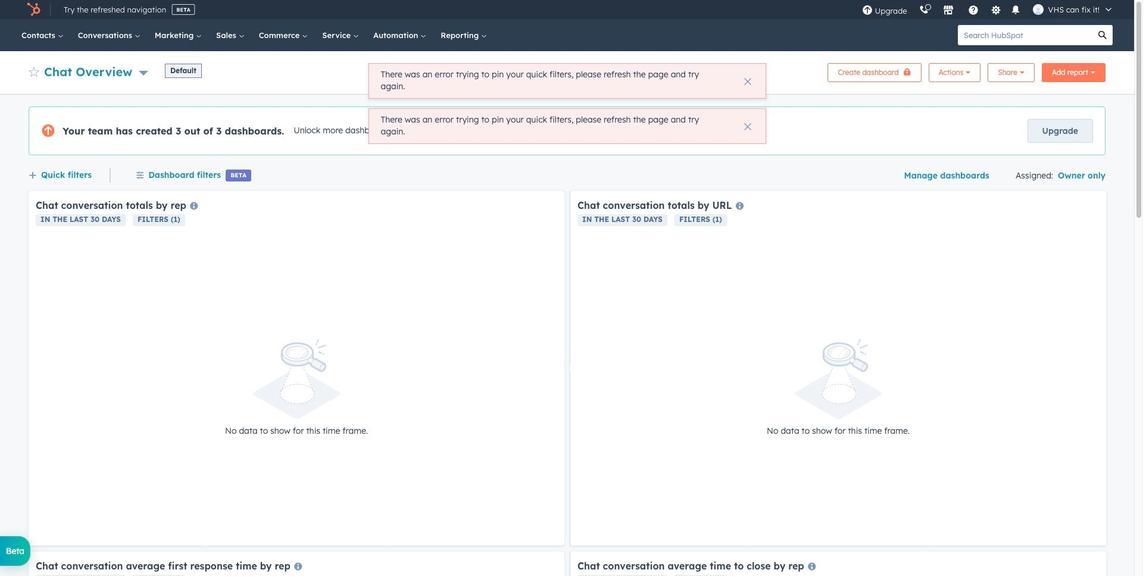 Task type: describe. For each thing, give the bounding box(es) containing it.
jer mill image
[[1033, 4, 1044, 15]]

chat conversation average first response time by rep element
[[29, 552, 565, 577]]



Task type: locate. For each thing, give the bounding box(es) containing it.
menu
[[857, 0, 1121, 19]]

marketplaces image
[[944, 5, 954, 16]]

Search HubSpot search field
[[959, 25, 1093, 45]]

banner
[[29, 60, 1106, 82]]

alert
[[369, 63, 767, 99], [369, 63, 767, 99], [369, 108, 767, 144], [369, 108, 767, 144]]

chat conversation average time to close by rep element
[[571, 552, 1107, 577]]

close image
[[744, 78, 752, 85], [744, 78, 752, 85], [744, 123, 752, 130], [744, 123, 752, 130]]

chat conversation totals by url element
[[571, 191, 1107, 546]]

chat conversation totals by rep element
[[29, 191, 565, 546]]



Task type: vqa. For each thing, say whether or not it's contained in the screenshot.
chat conversation average time to close by rep 'element'
yes



